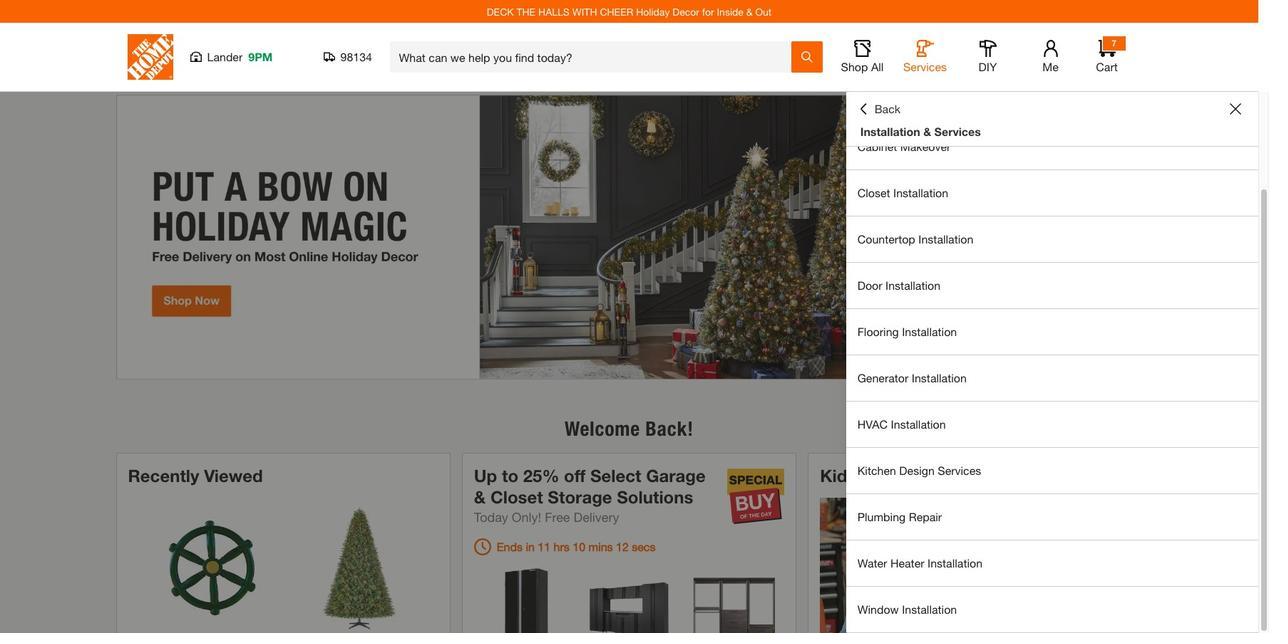 Task type: describe. For each thing, give the bounding box(es) containing it.
special buy logo image
[[727, 469, 784, 526]]

all
[[871, 60, 884, 73]]

cart
[[1096, 60, 1118, 73]]

1 horizontal spatial &
[[746, 5, 753, 17]]

feedback link image
[[1250, 241, 1269, 318]]

cabinet makeover link
[[846, 124, 1259, 170]]

ends in 11 hrs 10 mins 12 secs
[[497, 541, 656, 554]]

98134 button
[[323, 50, 373, 64]]

with
[[572, 5, 597, 17]]

plumbing repair
[[858, 511, 942, 524]]

services inside button
[[903, 60, 947, 73]]

the home depot logo image
[[127, 34, 173, 80]]

hvac installation link
[[846, 402, 1259, 448]]

diy button
[[965, 40, 1011, 74]]

kitchen design services link
[[846, 449, 1259, 494]]

plumbing repair link
[[846, 495, 1259, 540]]

viewed
[[204, 466, 263, 486]]

water heater installation link
[[846, 541, 1259, 587]]

countertop installation
[[858, 232, 974, 246]]

/
[[1094, 390, 1098, 406]]

for
[[702, 5, 714, 17]]

installation for door
[[886, 279, 941, 292]]

2
[[1087, 390, 1094, 406]]

image for 30nov2023-hp-bau-mw44-45-hero2-holidaydecor image
[[116, 95, 1143, 380]]

window
[[858, 603, 899, 617]]

0 vertical spatial in
[[1037, 466, 1051, 486]]

5
[[1098, 390, 1106, 406]]

installation for generator
[[912, 371, 967, 385]]

kitchen
[[858, 464, 896, 478]]

flooring installation
[[858, 325, 960, 339]]

closet inside 'closet installation' link
[[858, 186, 890, 200]]

back!
[[645, 417, 694, 441]]

recently viewed
[[128, 466, 263, 486]]

installation for closet
[[893, 186, 948, 200]]

shop
[[841, 60, 868, 73]]

storage
[[548, 488, 612, 508]]

solutions
[[617, 488, 693, 508]]

inside
[[717, 5, 744, 17]]

repair
[[909, 511, 942, 524]]

decor
[[673, 5, 699, 17]]

window installation link
[[846, 588, 1259, 633]]

kids
[[820, 466, 857, 486]]

workshops
[[861, 466, 953, 486]]

9 ft. pre-lit led westwood fir artificial christmas tree with 800 warm white micro fairy lights image
[[292, 501, 427, 634]]

2 / 5
[[1087, 390, 1106, 406]]

12
[[616, 541, 629, 554]]

installation for countertop
[[919, 232, 974, 246]]

back inside button
[[875, 102, 901, 116]]

1 vertical spatial in
[[526, 541, 535, 554]]

deck the halls with cheer holiday decor for inside & out link
[[487, 5, 772, 17]]

lander 9pm
[[207, 50, 273, 63]]

7
[[1112, 38, 1117, 48]]

out
[[755, 5, 772, 17]]

10
[[573, 541, 585, 554]]

closet inside up to 25% off select garage & closet storage solutions today only! free delivery
[[491, 488, 543, 508]]

deck the halls with cheer holiday decor for inside & out
[[487, 5, 772, 17]]

me
[[1043, 60, 1059, 73]]

installation & services
[[860, 125, 981, 138]]

9pm
[[248, 50, 273, 63]]

previous slide image
[[1063, 393, 1074, 404]]

to
[[502, 466, 518, 486]]

makeover
[[900, 140, 951, 153]]

design
[[899, 464, 935, 478]]

bathroom remodeling link
[[846, 78, 1259, 123]]

cabinet
[[858, 140, 897, 153]]

cheer
[[600, 5, 633, 17]]

garage storage systems & accessories product image image
[[585, 568, 673, 634]]

lander
[[207, 50, 243, 63]]

back button
[[858, 102, 901, 116]]

1 horizontal spatial back
[[991, 466, 1032, 486]]

closet installation link
[[846, 170, 1259, 216]]

water heater installation
[[858, 557, 983, 570]]

heater
[[890, 557, 925, 570]]

installation for flooring
[[902, 325, 957, 339]]

me button
[[1028, 40, 1073, 74]]

services for design
[[938, 464, 981, 478]]

ships wheel image
[[145, 501, 280, 634]]

generator
[[858, 371, 909, 385]]

What can we help you find today? search field
[[399, 42, 790, 72]]

countertop installation link
[[846, 217, 1259, 262]]

deck
[[487, 5, 514, 17]]

holiday
[[636, 5, 670, 17]]



Task type: locate. For each thing, give the bounding box(es) containing it.
0 horizontal spatial &
[[474, 488, 486, 508]]

services right design
[[938, 464, 981, 478]]

store
[[1056, 466, 1100, 486]]

services down remodeling
[[934, 125, 981, 138]]

are
[[958, 466, 986, 486]]

1 vertical spatial services
[[934, 125, 981, 138]]

98134
[[340, 50, 372, 63]]

&
[[746, 5, 753, 17], [924, 125, 931, 138], [474, 488, 486, 508]]

halls
[[538, 5, 570, 17]]

installation
[[860, 125, 920, 138], [893, 186, 948, 200], [919, 232, 974, 246], [886, 279, 941, 292], [902, 325, 957, 339], [912, 371, 967, 385], [891, 418, 946, 431], [928, 557, 983, 570], [902, 603, 957, 617]]

in left 11 at the bottom
[[526, 541, 535, 554]]

installation right hvac
[[891, 418, 946, 431]]

select
[[590, 466, 641, 486]]

installation down water heater installation
[[902, 603, 957, 617]]

installation for hvac
[[891, 418, 946, 431]]

& inside up to 25% off select garage & closet storage solutions today only! free delivery
[[474, 488, 486, 508]]

flooring
[[858, 325, 899, 339]]

generator installation link
[[846, 356, 1259, 401]]

& up the makeover
[[924, 125, 931, 138]]

kids workshops are back in store
[[820, 466, 1100, 486]]

up to 25% off select garage & closet storage solutions today only! free delivery
[[474, 466, 706, 526]]

installation right heater
[[928, 557, 983, 570]]

hvac
[[858, 418, 888, 431]]

welcome back!
[[565, 417, 694, 441]]

2 vertical spatial &
[[474, 488, 486, 508]]

window installation
[[858, 603, 957, 617]]

0 vertical spatial services
[[903, 60, 947, 73]]

0 vertical spatial back
[[875, 102, 901, 116]]

back right are
[[991, 466, 1032, 486]]

remodeling
[[911, 93, 972, 107]]

hrs
[[554, 541, 570, 554]]

services for &
[[934, 125, 981, 138]]

door
[[858, 279, 882, 292]]

0 horizontal spatial back
[[875, 102, 901, 116]]

0 horizontal spatial closet
[[491, 488, 543, 508]]

11
[[538, 541, 551, 554]]

flooring installation link
[[846, 309, 1259, 355]]

25%
[[523, 466, 559, 486]]

back
[[875, 102, 901, 116], [991, 466, 1032, 486]]

1 horizontal spatial closet
[[858, 186, 890, 200]]

& left out
[[746, 5, 753, 17]]

closet up today only!
[[491, 488, 543, 508]]

closet storage systems product image image
[[689, 568, 777, 634]]

kids workshops image
[[820, 499, 1131, 634]]

cabinet makeover
[[858, 140, 951, 153]]

2 horizontal spatial &
[[924, 125, 931, 138]]

2 vertical spatial services
[[938, 464, 981, 478]]

water
[[858, 557, 887, 570]]

back up 'cabinet' in the top right of the page
[[875, 102, 901, 116]]

recently
[[128, 466, 199, 486]]

1 vertical spatial &
[[924, 125, 931, 138]]

bathroom
[[858, 93, 908, 107]]

plumbing
[[858, 511, 906, 524]]

kitchen design services
[[858, 464, 981, 478]]

1 horizontal spatial in
[[1037, 466, 1051, 486]]

menu containing bathroom remodeling
[[846, 31, 1259, 634]]

& down up
[[474, 488, 486, 508]]

closet
[[858, 186, 890, 200], [491, 488, 543, 508]]

installation down the makeover
[[893, 186, 948, 200]]

the
[[517, 5, 536, 17]]

generator installation
[[858, 371, 967, 385]]

in
[[1037, 466, 1051, 486], [526, 541, 535, 554]]

free delivery
[[545, 510, 619, 526]]

installation down flooring installation
[[912, 371, 967, 385]]

1 vertical spatial back
[[991, 466, 1032, 486]]

in left store on the bottom of page
[[1037, 466, 1051, 486]]

hvac installation
[[858, 418, 946, 431]]

mins
[[589, 541, 613, 554]]

installation right countertop
[[919, 232, 974, 246]]

garage cabinets & workbenches product image image
[[482, 568, 570, 634]]

services up bathroom remodeling
[[903, 60, 947, 73]]

next slide image
[[1118, 393, 1130, 404]]

installation up 'cabinet' in the top right of the page
[[860, 125, 920, 138]]

countertop
[[858, 232, 915, 246]]

shop all
[[841, 60, 884, 73]]

bathroom remodeling
[[858, 93, 972, 107]]

services
[[903, 60, 947, 73], [934, 125, 981, 138], [938, 464, 981, 478]]

menu
[[846, 31, 1259, 634]]

installation for window
[[902, 603, 957, 617]]

closet down 'cabinet' in the top right of the page
[[858, 186, 890, 200]]

off
[[564, 466, 586, 486]]

installation right door
[[886, 279, 941, 292]]

today only!
[[474, 510, 541, 526]]

garage
[[646, 466, 706, 486]]

cart 7
[[1096, 38, 1118, 73]]

0 vertical spatial &
[[746, 5, 753, 17]]

services button
[[902, 40, 948, 74]]

closet installation
[[858, 186, 948, 200]]

secs
[[632, 541, 656, 554]]

diy
[[979, 60, 997, 73]]

installation up generator installation
[[902, 325, 957, 339]]

door installation
[[858, 279, 941, 292]]

up
[[474, 466, 497, 486]]

1 vertical spatial closet
[[491, 488, 543, 508]]

ends
[[497, 541, 523, 554]]

drawer close image
[[1230, 103, 1241, 115]]

0 vertical spatial closet
[[858, 186, 890, 200]]

0 horizontal spatial in
[[526, 541, 535, 554]]

welcome
[[565, 417, 640, 441]]

shop all button
[[840, 40, 885, 74]]



Task type: vqa. For each thing, say whether or not it's contained in the screenshot.
"Conditioning"
no



